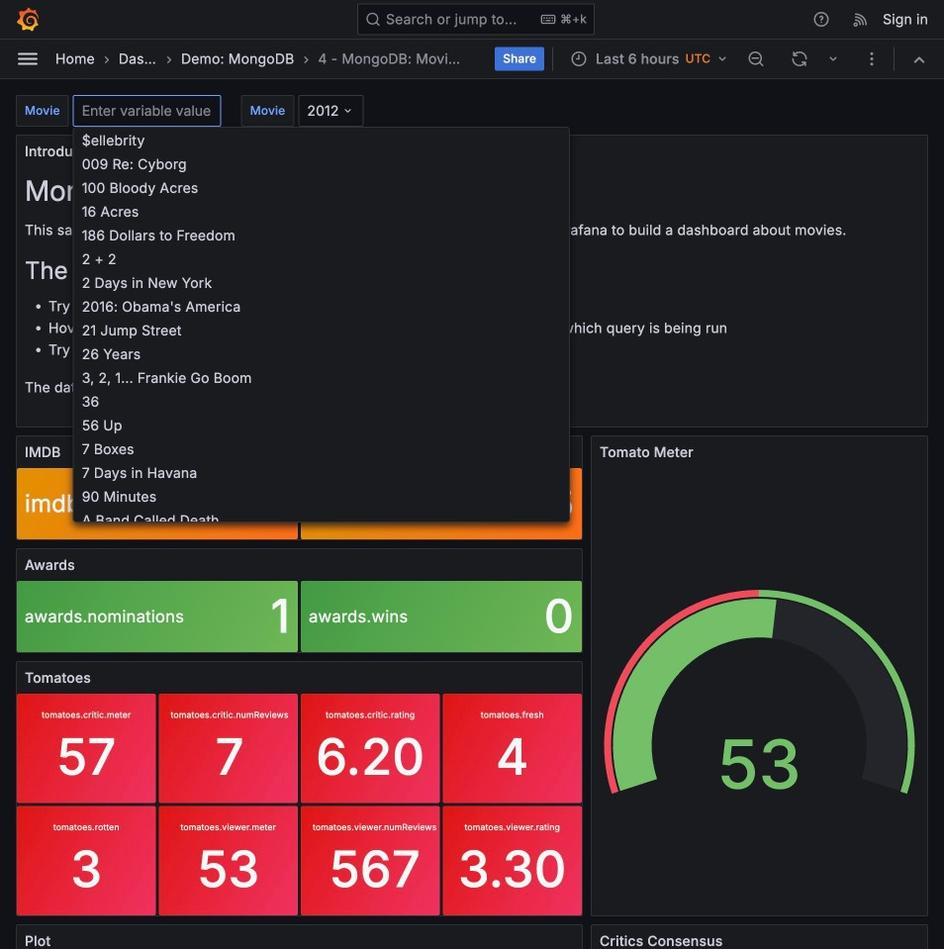 Task type: vqa. For each thing, say whether or not it's contained in the screenshot.
Zoom out time range icon
yes



Task type: describe. For each thing, give the bounding box(es) containing it.
open menu image
[[16, 47, 40, 71]]

Enter variable value text field
[[73, 95, 222, 127]]

variable options element
[[74, 128, 570, 950]]

grafana image
[[16, 7, 40, 31]]

zoom out time range image
[[748, 50, 766, 68]]

news image
[[853, 10, 871, 28]]



Task type: locate. For each thing, give the bounding box(es) containing it.
show more items image
[[864, 50, 882, 68]]

help image
[[813, 10, 831, 28]]

None button
[[74, 128, 570, 152], [74, 152, 570, 175], [74, 175, 570, 199], [74, 199, 570, 223], [74, 223, 570, 247], [74, 247, 570, 270], [74, 270, 570, 294], [74, 294, 570, 318], [74, 318, 570, 342], [74, 342, 570, 366], [74, 366, 570, 389], [74, 389, 570, 413], [74, 413, 570, 437], [74, 437, 570, 461], [74, 461, 570, 484], [74, 484, 570, 508], [74, 508, 570, 532], [74, 128, 570, 152], [74, 152, 570, 175], [74, 175, 570, 199], [74, 199, 570, 223], [74, 223, 570, 247], [74, 247, 570, 270], [74, 270, 570, 294], [74, 294, 570, 318], [74, 318, 570, 342], [74, 342, 570, 366], [74, 366, 570, 389], [74, 389, 570, 413], [74, 413, 570, 437], [74, 437, 570, 461], [74, 461, 570, 484], [74, 484, 570, 508], [74, 508, 570, 532]]

refresh dashboard image
[[792, 50, 810, 68]]

auto refresh turned off. choose refresh time interval image
[[826, 51, 842, 67]]



